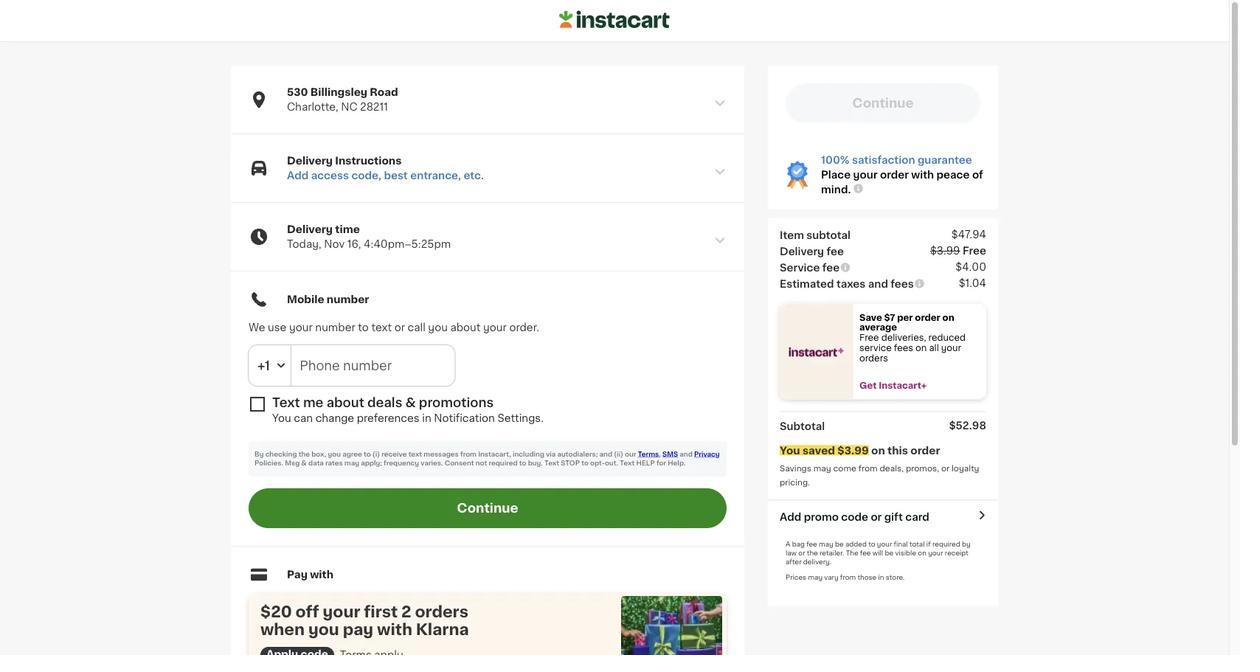 Task type: vqa. For each thing, say whether or not it's contained in the screenshot.
right from
yes



Task type: locate. For each thing, give the bounding box(es) containing it.
delivery address image
[[714, 97, 727, 110]]

fees up per
[[891, 279, 914, 289]]

0 horizontal spatial you
[[272, 413, 291, 424]]

be up retailer.
[[836, 541, 844, 548]]

order right per
[[916, 313, 941, 322]]

the left box, on the left
[[299, 451, 310, 458]]

& right "msg"
[[301, 460, 307, 467]]

$3.99 down $47.94 at the top of the page
[[931, 245, 961, 256]]

2 vertical spatial from
[[841, 574, 856, 581]]

text down via
[[545, 460, 560, 467]]

0 vertical spatial the
[[299, 451, 310, 458]]

be right will
[[885, 550, 894, 557]]

you saved $3.99 on this order
[[780, 445, 941, 456]]

0 horizontal spatial the
[[299, 451, 310, 458]]

from up consent
[[461, 451, 477, 458]]

klarna
[[416, 622, 469, 637]]

1 horizontal spatial &
[[406, 397, 416, 409]]

1 vertical spatial fees
[[895, 344, 914, 352]]

vary
[[825, 574, 839, 581]]

you
[[428, 323, 448, 333], [328, 451, 341, 458], [308, 622, 339, 637]]

1 vertical spatial text
[[409, 451, 422, 458]]

your inside place your order with peace of mind.
[[854, 170, 878, 180]]

you
[[272, 413, 291, 424], [780, 445, 801, 456]]

free up service
[[860, 334, 880, 342]]

add up a
[[780, 512, 802, 522]]

1 vertical spatial about
[[327, 397, 365, 409]]

get instacart+ button
[[854, 381, 987, 391]]

frequency
[[384, 460, 419, 467]]

about up change
[[327, 397, 365, 409]]

0 horizontal spatial about
[[327, 397, 365, 409]]

number down the mobile number
[[315, 323, 356, 333]]

delivery for today,
[[287, 224, 333, 235]]

1 vertical spatial delivery
[[287, 224, 333, 235]]

help.
[[668, 460, 686, 467]]

when
[[261, 622, 305, 637]]

on
[[943, 313, 955, 322], [916, 344, 927, 352], [872, 445, 886, 456], [919, 550, 927, 557]]

your down reduced
[[942, 344, 962, 352]]

$3.99 up come
[[838, 445, 869, 456]]

0 vertical spatial text
[[372, 323, 392, 333]]

checking
[[265, 451, 297, 458]]

order down 100% satisfaction guarantee
[[881, 170, 909, 180]]

deals,
[[880, 465, 904, 473]]

home image
[[560, 9, 670, 31]]

(i)
[[373, 451, 380, 458]]

fees down deliveries,
[[895, 344, 914, 352]]

your inside $20 off your first 2 orders when you pay with klarna
[[323, 604, 361, 620]]

the up the delivery.
[[807, 550, 818, 557]]

off
[[296, 604, 319, 620]]

to up will
[[869, 541, 876, 548]]

free up $4.00
[[963, 245, 987, 256]]

about
[[451, 323, 481, 333], [327, 397, 365, 409]]

with
[[912, 170, 935, 180], [310, 570, 334, 580], [377, 622, 413, 637]]

text inside the text me about deals & promotions you can change preferences in notification settings.
[[272, 397, 300, 409]]

prices may vary from those in store.
[[786, 574, 905, 581]]

prices
[[786, 574, 807, 581]]

mobile
[[287, 295, 324, 305]]

rates
[[326, 460, 343, 467]]

in inside the text me about deals & promotions you can change preferences in notification settings.
[[422, 413, 432, 424]]

1 horizontal spatial $3.99
[[931, 245, 961, 256]]

number right the mobile at the top of page
[[327, 295, 369, 305]]

1 horizontal spatial with
[[377, 622, 413, 637]]

2 vertical spatial with
[[377, 622, 413, 637]]

or
[[395, 323, 405, 333], [942, 465, 950, 473], [871, 512, 882, 522], [799, 550, 806, 557]]

time
[[335, 224, 360, 235]]

with inside place your order with peace of mind.
[[912, 170, 935, 180]]

required down instacart,
[[489, 460, 518, 467]]

to down autodialers;
[[582, 460, 589, 467]]

order.
[[510, 323, 539, 333]]

with down guarantee
[[912, 170, 935, 180]]

free
[[963, 245, 987, 256], [860, 334, 880, 342]]

on left this
[[872, 445, 886, 456]]

2 horizontal spatial with
[[912, 170, 935, 180]]

code,
[[352, 171, 382, 181]]

your left the order.
[[484, 323, 507, 333]]

0 vertical spatial fees
[[891, 279, 914, 289]]

1 vertical spatial the
[[807, 550, 818, 557]]

orders up klarna
[[415, 604, 469, 620]]

we
[[249, 323, 265, 333]]

$47.94
[[952, 229, 987, 240]]

about right 'call'
[[451, 323, 481, 333]]

1 vertical spatial add
[[780, 512, 802, 522]]

0 horizontal spatial and
[[600, 451, 613, 458]]

visible
[[896, 550, 917, 557]]

1 horizontal spatial be
[[885, 550, 894, 557]]

1 vertical spatial you
[[328, 451, 341, 458]]

saved
[[803, 445, 836, 456]]

privacy link
[[695, 451, 720, 458]]

on up reduced
[[943, 313, 955, 322]]

delivery up today,
[[287, 224, 333, 235]]

2 vertical spatial you
[[308, 622, 339, 637]]

via
[[546, 451, 556, 458]]

text left 'call'
[[372, 323, 392, 333]]

you down off
[[308, 622, 339, 637]]

1 horizontal spatial required
[[933, 541, 961, 548]]

0 vertical spatial you
[[428, 323, 448, 333]]

of
[[973, 170, 984, 180]]

may down the delivery.
[[809, 574, 823, 581]]

receive
[[382, 451, 407, 458]]

$4.00
[[956, 262, 987, 272]]

your down 'if'
[[929, 550, 944, 557]]

text up 'frequency'
[[409, 451, 422, 458]]

may inside a bag fee may be added to your final total if required by law or the retailer. the fee will be visible on your receipt after delivery.
[[819, 541, 834, 548]]

about inside the text me about deals & promotions you can change preferences in notification settings.
[[327, 397, 365, 409]]

1 vertical spatial in
[[879, 574, 885, 581]]

you left the can
[[272, 413, 291, 424]]

from for prices may vary from those in store.
[[841, 574, 856, 581]]

from right vary
[[841, 574, 856, 581]]

required up receipt
[[933, 541, 961, 548]]

buy.
[[528, 460, 543, 467]]

1 vertical spatial order
[[916, 313, 941, 322]]

with down the 2
[[377, 622, 413, 637]]

you inside 'by checking the box, you agree to (i) receive text messages from instacart, including via autodialers; and (ii) our terms , sms and privacy policies. msg & data rates may apply; frequency varies. consent not required to buy. text stop to opt-out. text help for help.'
[[328, 451, 341, 458]]

0 vertical spatial order
[[881, 170, 909, 180]]

road
[[370, 87, 398, 97]]

1 horizontal spatial about
[[451, 323, 481, 333]]

0 horizontal spatial from
[[461, 451, 477, 458]]

0 horizontal spatial with
[[310, 570, 334, 580]]

your up more info about 100% satisfaction guarantee image
[[854, 170, 878, 180]]

to left (i)
[[364, 451, 371, 458]]

required inside 'by checking the box, you agree to (i) receive text messages from instacart, including via autodialers; and (ii) our terms , sms and privacy policies. msg & data rates may apply; frequency varies. consent not required to buy. text stop to opt-out. text help for help.'
[[489, 460, 518, 467]]

to inside a bag fee may be added to your final total if required by law or the retailer. the fee will be visible on your receipt after delivery.
[[869, 541, 876, 548]]

mind.
[[822, 185, 851, 195]]

1 vertical spatial from
[[859, 465, 878, 473]]

0 horizontal spatial orders
[[415, 604, 469, 620]]

privacy
[[695, 451, 720, 458]]

0 vertical spatial required
[[489, 460, 518, 467]]

and up "out."
[[600, 451, 613, 458]]

from inside 'by checking the box, you agree to (i) receive text messages from instacart, including via autodialers; and (ii) our terms , sms and privacy policies. msg & data rates may apply; frequency varies. consent not required to buy. text stop to opt-out. text help for help.'
[[461, 451, 477, 458]]

delivery fee
[[780, 246, 844, 257]]

16,
[[347, 239, 361, 249]]

from down you saved $3.99 on this order
[[859, 465, 878, 473]]

delivery up service
[[780, 246, 825, 257]]

0 horizontal spatial text
[[272, 397, 300, 409]]

1 vertical spatial required
[[933, 541, 961, 548]]

your up pay
[[323, 604, 361, 620]]

text inside 'by checking the box, you agree to (i) receive text messages from instacart, including via autodialers; and (ii) our terms , sms and privacy policies. msg & data rates may apply; frequency varies. consent not required to buy. text stop to opt-out. text help for help.'
[[409, 451, 422, 458]]

$3.99
[[931, 245, 961, 256], [838, 445, 869, 456]]

in down the promotions
[[422, 413, 432, 424]]

and right taxes on the top of the page
[[869, 279, 889, 289]]

nc
[[341, 102, 358, 112]]

the
[[846, 550, 859, 557]]

0 vertical spatial be
[[836, 541, 844, 548]]

on left all
[[916, 344, 927, 352]]

delivery time image
[[714, 234, 727, 247]]

0 vertical spatial &
[[406, 397, 416, 409]]

0 vertical spatial in
[[422, 413, 432, 424]]

taxes
[[837, 279, 866, 289]]

on inside a bag fee may be added to your final total if required by law or the retailer. the fee will be visible on your receipt after delivery.
[[919, 550, 927, 557]]

item
[[780, 230, 805, 240]]

your right "use" at left
[[289, 323, 313, 333]]

text up the can
[[272, 397, 300, 409]]

fee up estimated taxes and fees
[[823, 262, 840, 273]]

530
[[287, 87, 308, 97]]

0 vertical spatial free
[[963, 245, 987, 256]]

0 vertical spatial from
[[461, 451, 477, 458]]

in left store. at the bottom right of the page
[[879, 574, 885, 581]]

1 vertical spatial be
[[885, 550, 894, 557]]

0 horizontal spatial text
[[372, 323, 392, 333]]

change
[[316, 413, 354, 424]]

may down agree
[[345, 460, 359, 467]]

item subtotal
[[780, 230, 851, 240]]

on down total
[[919, 550, 927, 557]]

1 vertical spatial orders
[[415, 604, 469, 620]]

you up savings
[[780, 445, 801, 456]]

orders inside save $7 per order on average free deliveries, reduced service fees on all your orders
[[860, 354, 889, 362]]

1 vertical spatial you
[[780, 445, 801, 456]]

0 horizontal spatial in
[[422, 413, 432, 424]]

2 horizontal spatial from
[[859, 465, 878, 473]]

and up help.
[[680, 451, 693, 458]]

msg
[[285, 460, 300, 467]]

your inside save $7 per order on average free deliveries, reduced service fees on all your orders
[[942, 344, 962, 352]]

orders down service
[[860, 354, 889, 362]]

fees
[[891, 279, 914, 289], [895, 344, 914, 352]]

1 vertical spatial number
[[315, 323, 356, 333]]

1 vertical spatial $3.99
[[838, 445, 869, 456]]

orders
[[860, 354, 889, 362], [415, 604, 469, 620]]

delivery up access
[[287, 156, 333, 166]]

1 horizontal spatial text
[[545, 460, 560, 467]]

& right the deals
[[406, 397, 416, 409]]

more info about 100% satisfaction guarantee image
[[853, 183, 865, 195]]

0 horizontal spatial required
[[489, 460, 518, 467]]

text down our
[[620, 460, 635, 467]]

add left access
[[287, 171, 309, 181]]

delivery inside delivery time today, nov 16, 4:40pm–5:25pm
[[287, 224, 333, 235]]

1 horizontal spatial add
[[780, 512, 802, 522]]

order
[[881, 170, 909, 180], [916, 313, 941, 322], [911, 445, 941, 456]]

1 horizontal spatial the
[[807, 550, 818, 557]]

1 horizontal spatial orders
[[860, 354, 889, 362]]

may down saved
[[814, 465, 832, 473]]

may up retailer.
[[819, 541, 834, 548]]

2 vertical spatial order
[[911, 445, 941, 456]]

0 horizontal spatial free
[[860, 334, 880, 342]]

we use your number to text or call you about your order.
[[249, 323, 539, 333]]

number
[[327, 295, 369, 305], [315, 323, 356, 333]]

1 horizontal spatial you
[[780, 445, 801, 456]]

those
[[858, 574, 877, 581]]

1 horizontal spatial text
[[409, 451, 422, 458]]

0 horizontal spatial &
[[301, 460, 307, 467]]

$20
[[261, 604, 292, 620]]

delivery inside delivery instructions add access code, best entrance, etc.
[[287, 156, 333, 166]]

$20 off your first 2 orders when you pay with klarna button
[[249, 594, 723, 655]]

0 vertical spatial number
[[327, 295, 369, 305]]

be
[[836, 541, 844, 548], [885, 550, 894, 557]]

0 vertical spatial orders
[[860, 354, 889, 362]]

&
[[406, 397, 416, 409], [301, 460, 307, 467]]

retailer.
[[820, 550, 845, 557]]

0 vertical spatial delivery
[[287, 156, 333, 166]]

best
[[384, 171, 408, 181]]

0 vertical spatial you
[[272, 413, 291, 424]]

0 vertical spatial add
[[287, 171, 309, 181]]

1 vertical spatial free
[[860, 334, 880, 342]]

from inside the savings may come from deals, promos, or loyalty pricing.
[[859, 465, 878, 473]]

0 horizontal spatial $3.99
[[838, 445, 869, 456]]

the inside 'by checking the box, you agree to (i) receive text messages from instacart, including via autodialers; and (ii) our terms , sms and privacy policies. msg & data rates may apply; frequency varies. consent not required to buy. text stop to opt-out. text help for help.'
[[299, 451, 310, 458]]

530 billingsley road charlotte, nc 28211
[[287, 87, 398, 112]]

you up rates
[[328, 451, 341, 458]]

or left loyalty
[[942, 465, 950, 473]]

terms link
[[638, 451, 659, 458]]

order up 'promos,'
[[911, 445, 941, 456]]

0 vertical spatial with
[[912, 170, 935, 180]]

,
[[659, 451, 661, 458]]

0 horizontal spatial add
[[287, 171, 309, 181]]

with right pay
[[310, 570, 334, 580]]

with inside $20 off your first 2 orders when you pay with klarna
[[377, 622, 413, 637]]

call
[[408, 323, 426, 333]]

1 horizontal spatial from
[[841, 574, 856, 581]]

store.
[[886, 574, 905, 581]]

1 vertical spatial &
[[301, 460, 307, 467]]

not
[[476, 460, 487, 467]]

or down bag
[[799, 550, 806, 557]]

add
[[287, 171, 309, 181], [780, 512, 802, 522]]

pay
[[287, 570, 308, 580]]

or left gift
[[871, 512, 882, 522]]

you right 'call'
[[428, 323, 448, 333]]

settings.
[[498, 413, 544, 424]]



Task type: describe. For each thing, give the bounding box(es) containing it.
2 horizontal spatial and
[[869, 279, 889, 289]]

fees inside save $7 per order on average free deliveries, reduced service fees on all your orders
[[895, 344, 914, 352]]

1 horizontal spatial free
[[963, 245, 987, 256]]

2
[[402, 604, 412, 620]]

receipt
[[945, 550, 969, 557]]

you inside the text me about deals & promotions you can change preferences in notification settings.
[[272, 413, 291, 424]]

$3.99 free
[[931, 245, 987, 256]]

a
[[786, 541, 791, 548]]

promos,
[[906, 465, 940, 473]]

$52.98
[[950, 420, 987, 431]]

service fee
[[780, 262, 840, 273]]

Phone number telephone field
[[291, 345, 455, 386]]

pay with
[[287, 570, 334, 580]]

by checking the box, you agree to (i) receive text messages from instacart, including via autodialers; and (ii) our terms , sms and privacy policies. msg & data rates may apply; frequency varies. consent not required to buy. text stop to opt-out. text help for help.
[[255, 451, 720, 467]]

stop
[[561, 460, 580, 467]]

average
[[860, 323, 898, 332]]

fee right bag
[[807, 541, 818, 548]]

or inside a bag fee may be added to your final total if required by law or the retailer. the fee will be visible on your receipt after delivery.
[[799, 550, 806, 557]]

instructions
[[335, 156, 402, 166]]

$7
[[885, 313, 896, 322]]

0 vertical spatial $3.99
[[931, 245, 961, 256]]

reduced
[[929, 334, 966, 342]]

instacart,
[[478, 451, 511, 458]]

estimated taxes and fees
[[780, 279, 914, 289]]

1 horizontal spatial in
[[879, 574, 885, 581]]

or inside the savings may come from deals, promos, or loyalty pricing.
[[942, 465, 950, 473]]

orders inside $20 off your first 2 orders when you pay with klarna
[[415, 604, 469, 620]]

may inside the savings may come from deals, promos, or loyalty pricing.
[[814, 465, 832, 473]]

promo
[[804, 512, 839, 522]]

0 horizontal spatial be
[[836, 541, 844, 548]]

data
[[309, 460, 324, 467]]

varies.
[[421, 460, 443, 467]]

card
[[906, 512, 930, 522]]

will
[[873, 550, 884, 557]]

gift
[[885, 512, 903, 522]]

free inside save $7 per order on average free deliveries, reduced service fees on all your orders
[[860, 334, 880, 342]]

box,
[[312, 451, 326, 458]]

savings may come from deals, promos, or loyalty pricing.
[[780, 465, 982, 486]]

opt-
[[591, 460, 605, 467]]

all
[[930, 344, 940, 352]]

apply;
[[361, 460, 382, 467]]

subtotal
[[807, 230, 851, 240]]

save
[[860, 313, 883, 322]]

help
[[637, 460, 655, 467]]

after
[[786, 559, 802, 565]]

1 vertical spatial with
[[310, 570, 334, 580]]

2 vertical spatial delivery
[[780, 246, 825, 257]]

deliveries,
[[882, 334, 927, 342]]

add promo code or gift card
[[780, 512, 930, 522]]

order inside place your order with peace of mind.
[[881, 170, 909, 180]]

to up phone number phone field
[[358, 323, 369, 333]]

loyalty
[[952, 465, 980, 473]]

you inside $20 off your first 2 orders when you pay with klarna
[[308, 622, 339, 637]]

1 horizontal spatial and
[[680, 451, 693, 458]]

sms link
[[663, 451, 678, 458]]

deals
[[368, 397, 403, 409]]

promotions
[[419, 397, 494, 409]]

& inside the text me about deals & promotions you can change preferences in notification settings.
[[406, 397, 416, 409]]

charlotte,
[[287, 102, 339, 112]]

autodialers;
[[558, 451, 598, 458]]

if
[[927, 541, 931, 548]]

0 vertical spatial about
[[451, 323, 481, 333]]

by
[[255, 451, 264, 458]]

required inside a bag fee may be added to your final total if required by law or the retailer. the fee will be visible on your receipt after delivery.
[[933, 541, 961, 548]]

place your order with peace of mind.
[[822, 170, 984, 195]]

100%
[[822, 155, 850, 165]]

entrance,
[[411, 171, 461, 181]]

add inside button
[[780, 512, 802, 522]]

get instacart+
[[860, 382, 927, 390]]

this
[[888, 445, 909, 456]]

mobile number
[[287, 295, 369, 305]]

& inside 'by checking the box, you agree to (i) receive text messages from instacart, including via autodialers; and (ii) our terms , sms and privacy policies. msg & data rates may apply; frequency varies. consent not required to buy. text stop to opt-out. text help for help.'
[[301, 460, 307, 467]]

Select a country button
[[249, 345, 291, 386]]

28211
[[360, 102, 388, 112]]

by
[[963, 541, 971, 548]]

fee down subtotal
[[827, 246, 844, 257]]

delivery instructions add access code, best entrance, etc.
[[287, 156, 484, 181]]

satisfaction
[[853, 155, 916, 165]]

service
[[860, 344, 892, 352]]

guarantee
[[918, 155, 973, 165]]

code
[[842, 512, 869, 522]]

the inside a bag fee may be added to your final total if required by law or the retailer. the fee will be visible on your receipt after delivery.
[[807, 550, 818, 557]]

or inside button
[[871, 512, 882, 522]]

or left 'call'
[[395, 323, 405, 333]]

terms
[[638, 451, 659, 458]]

including
[[513, 451, 545, 458]]

add promo code or gift card button
[[780, 510, 930, 524]]

subtotal
[[780, 421, 825, 431]]

your up will
[[878, 541, 893, 548]]

pricing.
[[780, 478, 810, 486]]

4:40pm–5:25pm
[[364, 239, 451, 249]]

to down including
[[520, 460, 527, 467]]

delivery.
[[804, 559, 832, 565]]

get
[[860, 382, 877, 390]]

delivery instructions image
[[714, 165, 727, 179]]

estimated
[[780, 279, 835, 289]]

add inside delivery instructions add access code, best entrance, etc.
[[287, 171, 309, 181]]

may inside 'by checking the box, you agree to (i) receive text messages from instacart, including via autodialers; and (ii) our terms , sms and privacy policies. msg & data rates may apply; frequency varies. consent not required to buy. text stop to opt-out. text help for help.'
[[345, 460, 359, 467]]

total
[[910, 541, 925, 548]]

100% satisfaction guarantee
[[822, 155, 973, 165]]

from for savings may come from deals, promos, or loyalty pricing.
[[859, 465, 878, 473]]

order inside save $7 per order on average free deliveries, reduced service fees on all your orders
[[916, 313, 941, 322]]

place
[[822, 170, 851, 180]]

agree
[[343, 451, 362, 458]]

billingsley
[[311, 87, 368, 97]]

continue button
[[249, 489, 727, 529]]

delivery for add
[[287, 156, 333, 166]]

can
[[294, 413, 313, 424]]

fee left will
[[861, 550, 871, 557]]

2 horizontal spatial text
[[620, 460, 635, 467]]

use
[[268, 323, 287, 333]]



